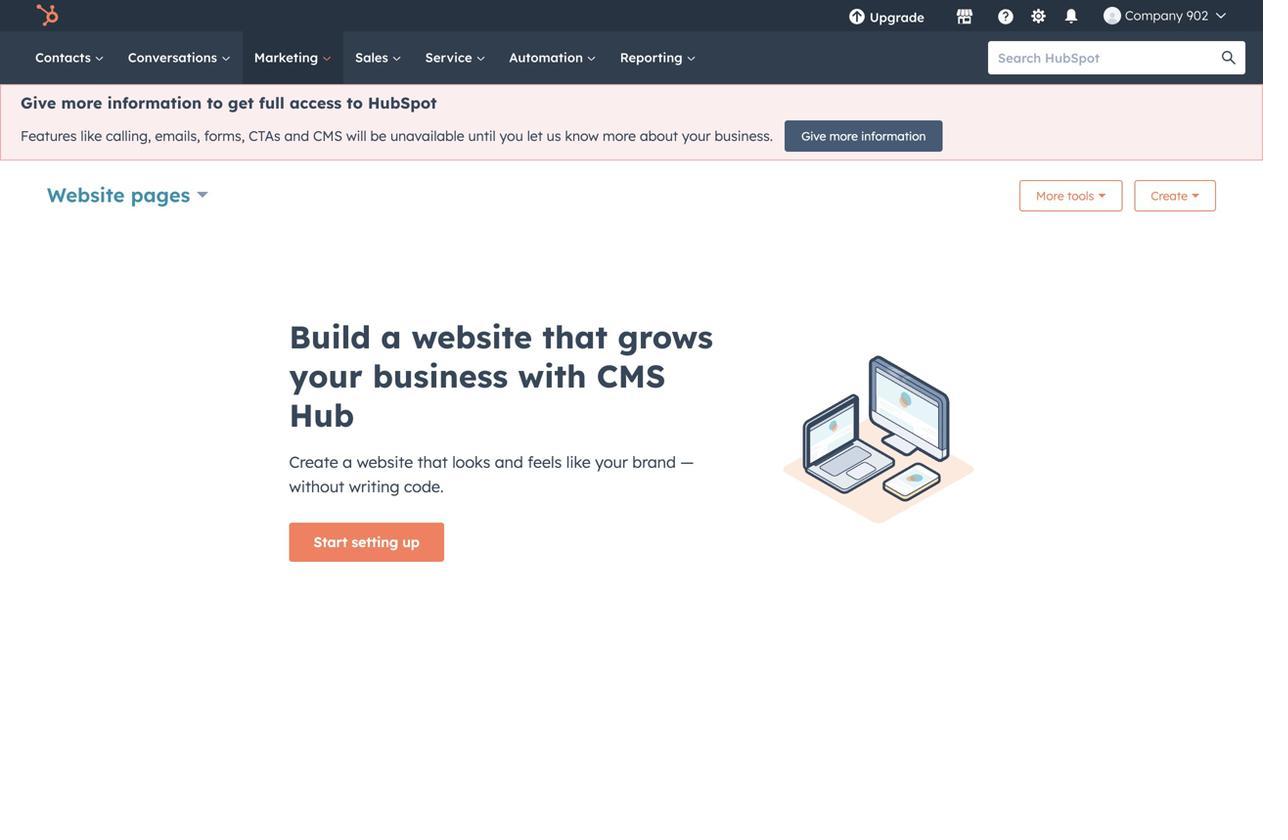 Task type: describe. For each thing, give the bounding box(es) containing it.
create button
[[1135, 180, 1217, 211]]

2 to from the left
[[347, 93, 363, 113]]

website pages
[[47, 183, 190, 207]]

conversations link
[[116, 31, 243, 84]]

—
[[681, 452, 694, 472]]

upgrade image
[[848, 9, 866, 26]]

more tools
[[1037, 188, 1095, 203]]

service
[[425, 49, 476, 66]]

marketing link
[[243, 31, 344, 84]]

help image
[[997, 9, 1015, 26]]

website pages banner
[[47, 174, 1217, 219]]

more for give more information to get full access to hubspot
[[61, 93, 102, 113]]

build a website that grows your business with cms hub
[[289, 317, 713, 435]]

looks
[[452, 452, 491, 472]]

will
[[346, 127, 367, 145]]

feels
[[528, 452, 562, 472]]

grows
[[618, 317, 713, 356]]

hubspot
[[368, 93, 437, 113]]

create for create a website that looks and feels like your brand — without writing code.
[[289, 452, 338, 472]]

Search HubSpot search field
[[989, 41, 1228, 74]]

0 vertical spatial your
[[682, 127, 711, 145]]

902
[[1187, 7, 1209, 23]]

forms,
[[204, 127, 245, 145]]

mateo roberts image
[[1104, 7, 1122, 24]]

features like calling, emails, forms, ctas and cms will be unavailable until you let us know more about your business.
[[21, 127, 773, 145]]

start
[[314, 533, 348, 551]]

with
[[518, 356, 587, 395]]

search button
[[1213, 41, 1246, 74]]

help button
[[989, 0, 1023, 31]]

hubspot image
[[35, 4, 59, 27]]

get
[[228, 93, 254, 113]]

writing
[[349, 477, 400, 496]]

emails,
[[155, 127, 200, 145]]

create a website that looks and feels like your brand — without writing code.
[[289, 452, 694, 496]]

company 902 button
[[1092, 0, 1238, 31]]

unavailable
[[391, 127, 465, 145]]

and inside create a website that looks and feels like your brand — without writing code.
[[495, 452, 523, 472]]

hubspot link
[[23, 4, 73, 27]]

contacts link
[[23, 31, 116, 84]]

0 horizontal spatial cms
[[313, 127, 343, 145]]

up
[[402, 533, 420, 551]]

company 902
[[1126, 7, 1209, 23]]

give for give more information to get full access to hubspot
[[21, 93, 56, 113]]

access
[[290, 93, 342, 113]]

more tools button
[[1020, 180, 1123, 211]]

more
[[1037, 188, 1065, 203]]

upgrade
[[870, 9, 925, 25]]

menu containing company 902
[[835, 0, 1240, 31]]

be
[[370, 127, 387, 145]]

ctas
[[249, 127, 281, 145]]

pages
[[131, 183, 190, 207]]

a for create
[[343, 452, 352, 472]]

you
[[500, 127, 523, 145]]

1 to from the left
[[207, 93, 223, 113]]

without
[[289, 477, 345, 496]]

give more information to get full access to hubspot
[[21, 93, 437, 113]]

marketplaces image
[[956, 9, 974, 26]]

business
[[373, 356, 508, 395]]



Task type: vqa. For each thing, say whether or not it's contained in the screenshot.
Apoptosis on the right of the page
no



Task type: locate. For each thing, give the bounding box(es) containing it.
0 horizontal spatial like
[[81, 127, 102, 145]]

0 horizontal spatial that
[[418, 452, 448, 472]]

give more information
[[802, 129, 926, 143]]

a for build
[[381, 317, 402, 356]]

that for looks
[[418, 452, 448, 472]]

sales link
[[344, 31, 414, 84]]

website inside build a website that grows your business with cms hub
[[412, 317, 532, 356]]

like right feels in the left bottom of the page
[[566, 452, 591, 472]]

create inside "popup button"
[[1151, 188, 1188, 203]]

1 vertical spatial cms
[[597, 356, 666, 395]]

1 vertical spatial your
[[289, 356, 363, 395]]

website for create
[[357, 452, 413, 472]]

0 horizontal spatial to
[[207, 93, 223, 113]]

that for grows
[[542, 317, 608, 356]]

like
[[81, 127, 102, 145], [566, 452, 591, 472]]

service link
[[414, 31, 498, 84]]

your inside build a website that grows your business with cms hub
[[289, 356, 363, 395]]

notifications button
[[1055, 0, 1088, 31]]

give up features
[[21, 93, 56, 113]]

automation
[[509, 49, 587, 66]]

that left the 'grows'
[[542, 317, 608, 356]]

1 vertical spatial and
[[495, 452, 523, 472]]

cms inside build a website that grows your business with cms hub
[[597, 356, 666, 395]]

your inside create a website that looks and feels like your brand — without writing code.
[[595, 452, 628, 472]]

cms right with
[[597, 356, 666, 395]]

more for give more information
[[830, 129, 858, 143]]

marketing
[[254, 49, 322, 66]]

1 vertical spatial information
[[862, 129, 926, 143]]

give right the business.
[[802, 129, 826, 143]]

a right build
[[381, 317, 402, 356]]

features
[[21, 127, 77, 145]]

that inside create a website that looks and feels like your brand — without writing code.
[[418, 452, 448, 472]]

conversations
[[128, 49, 221, 66]]

create right tools
[[1151, 188, 1188, 203]]

and right ctas
[[284, 127, 309, 145]]

setting
[[352, 533, 398, 551]]

know
[[565, 127, 599, 145]]

let
[[527, 127, 543, 145]]

calling,
[[106, 127, 151, 145]]

code.
[[404, 477, 444, 496]]

0 vertical spatial and
[[284, 127, 309, 145]]

0 vertical spatial website
[[412, 317, 532, 356]]

a up writing
[[343, 452, 352, 472]]

search image
[[1223, 51, 1236, 65]]

0 horizontal spatial your
[[289, 356, 363, 395]]

1 vertical spatial that
[[418, 452, 448, 472]]

that
[[542, 317, 608, 356], [418, 452, 448, 472]]

1 vertical spatial create
[[289, 452, 338, 472]]

cms
[[313, 127, 343, 145], [597, 356, 666, 395]]

1 horizontal spatial and
[[495, 452, 523, 472]]

start setting up button
[[289, 523, 444, 562]]

your
[[682, 127, 711, 145], [289, 356, 363, 395], [595, 452, 628, 472]]

1 horizontal spatial cms
[[597, 356, 666, 395]]

1 vertical spatial like
[[566, 452, 591, 472]]

0 vertical spatial like
[[81, 127, 102, 145]]

to
[[207, 93, 223, 113], [347, 93, 363, 113]]

hub
[[289, 395, 354, 435]]

tools
[[1068, 188, 1095, 203]]

2 horizontal spatial more
[[830, 129, 858, 143]]

start setting up
[[314, 533, 420, 551]]

2 vertical spatial your
[[595, 452, 628, 472]]

and
[[284, 127, 309, 145], [495, 452, 523, 472]]

sales
[[355, 49, 392, 66]]

0 horizontal spatial give
[[21, 93, 56, 113]]

0 vertical spatial give
[[21, 93, 56, 113]]

a inside create a website that looks and feels like your brand — without writing code.
[[343, 452, 352, 472]]

0 horizontal spatial create
[[289, 452, 338, 472]]

0 vertical spatial a
[[381, 317, 402, 356]]

cms left 'will' on the top left
[[313, 127, 343, 145]]

1 horizontal spatial that
[[542, 317, 608, 356]]

give more information link
[[785, 120, 943, 152]]

1 vertical spatial website
[[357, 452, 413, 472]]

website pages button
[[47, 181, 208, 209]]

1 horizontal spatial give
[[802, 129, 826, 143]]

business.
[[715, 127, 773, 145]]

website
[[47, 183, 125, 207]]

1 horizontal spatial more
[[603, 127, 636, 145]]

information for give more information
[[862, 129, 926, 143]]

full
[[259, 93, 285, 113]]

company
[[1126, 7, 1184, 23]]

menu item
[[939, 0, 942, 31]]

0 vertical spatial information
[[107, 93, 202, 113]]

us
[[547, 127, 561, 145]]

1 horizontal spatial your
[[595, 452, 628, 472]]

that up code.
[[418, 452, 448, 472]]

2 horizontal spatial your
[[682, 127, 711, 145]]

1 horizontal spatial like
[[566, 452, 591, 472]]

create for create
[[1151, 188, 1188, 203]]

information
[[107, 93, 202, 113], [862, 129, 926, 143]]

a
[[381, 317, 402, 356], [343, 452, 352, 472]]

0 horizontal spatial information
[[107, 93, 202, 113]]

give
[[21, 93, 56, 113], [802, 129, 826, 143]]

0 vertical spatial cms
[[313, 127, 343, 145]]

1 horizontal spatial a
[[381, 317, 402, 356]]

that inside build a website that grows your business with cms hub
[[542, 317, 608, 356]]

give for give more information
[[802, 129, 826, 143]]

about
[[640, 127, 678, 145]]

marketplaces button
[[944, 0, 986, 31]]

settings image
[[1030, 8, 1048, 26]]

1 horizontal spatial create
[[1151, 188, 1188, 203]]

build
[[289, 317, 371, 356]]

website
[[412, 317, 532, 356], [357, 452, 413, 472]]

information for give more information to get full access to hubspot
[[107, 93, 202, 113]]

create
[[1151, 188, 1188, 203], [289, 452, 338, 472]]

create up "without" at bottom
[[289, 452, 338, 472]]

to left get
[[207, 93, 223, 113]]

automation link
[[498, 31, 609, 84]]

notifications image
[[1063, 9, 1081, 26]]

like left calling,
[[81, 127, 102, 145]]

more
[[61, 93, 102, 113], [603, 127, 636, 145], [830, 129, 858, 143]]

settings link
[[1027, 5, 1051, 26]]

0 vertical spatial that
[[542, 317, 608, 356]]

1 vertical spatial a
[[343, 452, 352, 472]]

until
[[468, 127, 496, 145]]

1 horizontal spatial to
[[347, 93, 363, 113]]

0 vertical spatial create
[[1151, 188, 1188, 203]]

a inside build a website that grows your business with cms hub
[[381, 317, 402, 356]]

to up 'will' on the top left
[[347, 93, 363, 113]]

reporting link
[[609, 31, 708, 84]]

1 vertical spatial give
[[802, 129, 826, 143]]

like inside create a website that looks and feels like your brand — without writing code.
[[566, 452, 591, 472]]

1 horizontal spatial information
[[862, 129, 926, 143]]

menu
[[835, 0, 1240, 31]]

contacts
[[35, 49, 95, 66]]

reporting
[[620, 49, 687, 66]]

0 horizontal spatial and
[[284, 127, 309, 145]]

create inside create a website that looks and feels like your brand — without writing code.
[[289, 452, 338, 472]]

and left feels in the left bottom of the page
[[495, 452, 523, 472]]

website inside create a website that looks and feels like your brand — without writing code.
[[357, 452, 413, 472]]

0 horizontal spatial more
[[61, 93, 102, 113]]

brand
[[633, 452, 676, 472]]

0 horizontal spatial a
[[343, 452, 352, 472]]

website for build
[[412, 317, 532, 356]]



